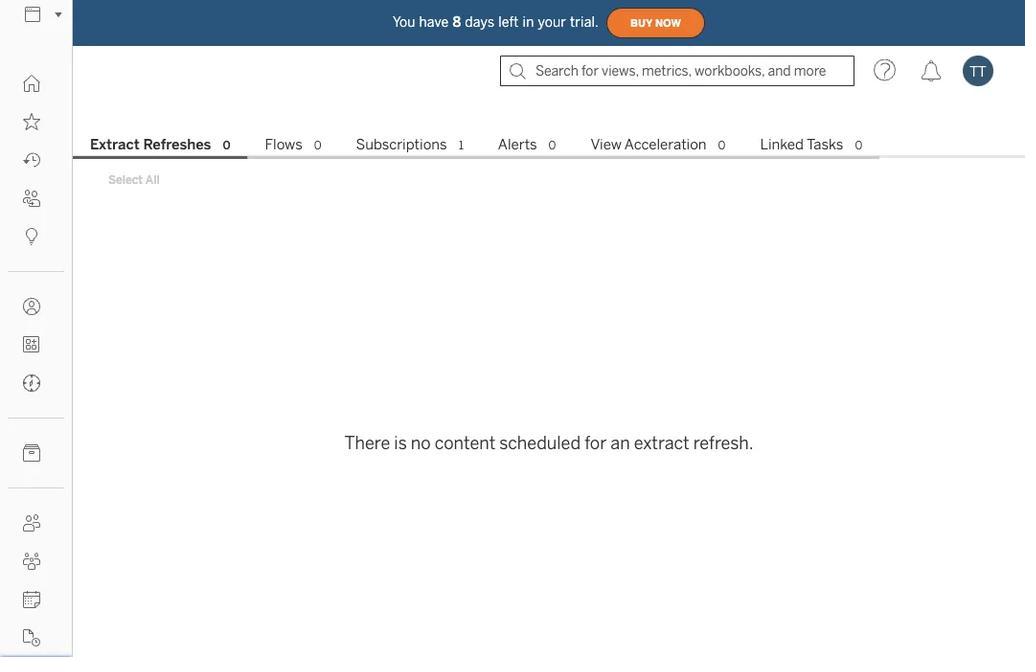 Task type: vqa. For each thing, say whether or not it's contained in the screenshot.


Task type: describe. For each thing, give the bounding box(es) containing it.
all
[[145, 172, 160, 186]]

linked
[[760, 136, 804, 153]]

extract
[[634, 433, 690, 454]]

extract
[[90, 136, 140, 153]]

tasks
[[807, 136, 844, 153]]

you have 8 days left in your trial.
[[393, 14, 599, 30]]

now
[[656, 17, 681, 29]]

an
[[611, 433, 630, 454]]

there is no content scheduled for an extract refresh.
[[344, 433, 754, 454]]

flows
[[265, 136, 303, 153]]

no
[[411, 433, 431, 454]]

subscriptions
[[356, 136, 447, 153]]

0 for alerts
[[549, 138, 556, 152]]

main navigation. press the up and down arrow keys to access links. element
[[0, 64, 72, 657]]

refreshes
[[143, 136, 211, 153]]

trial.
[[570, 14, 599, 30]]

view acceleration
[[591, 136, 707, 153]]

buy now
[[631, 17, 681, 29]]

have
[[419, 14, 449, 30]]

acceleration
[[625, 136, 707, 153]]

0 for extract refreshes
[[223, 138, 231, 152]]

in
[[523, 14, 534, 30]]



Task type: locate. For each thing, give the bounding box(es) containing it.
buy
[[631, 17, 653, 29]]

1 0 from the left
[[223, 138, 231, 152]]

is
[[394, 433, 407, 454]]

sub-spaces tab list
[[73, 134, 1025, 159]]

days
[[465, 14, 495, 30]]

4 0 from the left
[[718, 138, 726, 152]]

2 0 from the left
[[314, 138, 322, 152]]

0 right the alerts
[[549, 138, 556, 152]]

navigation
[[73, 130, 1025, 159]]

view
[[591, 136, 622, 153]]

3 0 from the left
[[549, 138, 556, 152]]

for
[[585, 433, 607, 454]]

0 right flows
[[314, 138, 322, 152]]

linked tasks
[[760, 136, 844, 153]]

1
[[459, 138, 464, 152]]

0 right tasks
[[855, 138, 863, 152]]

extract refreshes
[[90, 136, 211, 153]]

0 for flows
[[314, 138, 322, 152]]

0 right refreshes
[[223, 138, 231, 152]]

0 right acceleration
[[718, 138, 726, 152]]

select all button
[[96, 168, 172, 191]]

Search for views, metrics, workbooks, and more text field
[[500, 56, 855, 86]]

0 for view acceleration
[[718, 138, 726, 152]]

your
[[538, 14, 566, 30]]

you
[[393, 14, 415, 30]]

left
[[498, 14, 519, 30]]

buy now button
[[607, 8, 705, 38]]

0
[[223, 138, 231, 152], [314, 138, 322, 152], [549, 138, 556, 152], [718, 138, 726, 152], [855, 138, 863, 152]]

5 0 from the left
[[855, 138, 863, 152]]

refresh.
[[694, 433, 754, 454]]

8
[[453, 14, 461, 30]]

alerts
[[498, 136, 537, 153]]

select all
[[108, 172, 160, 186]]

scheduled
[[500, 433, 581, 454]]

content
[[435, 433, 496, 454]]

navigation containing extract refreshes
[[73, 130, 1025, 159]]

there is no content scheduled for an extract refresh. main content
[[73, 96, 1025, 657]]

0 for linked tasks
[[855, 138, 863, 152]]

select
[[108, 172, 143, 186]]

there
[[344, 433, 390, 454]]



